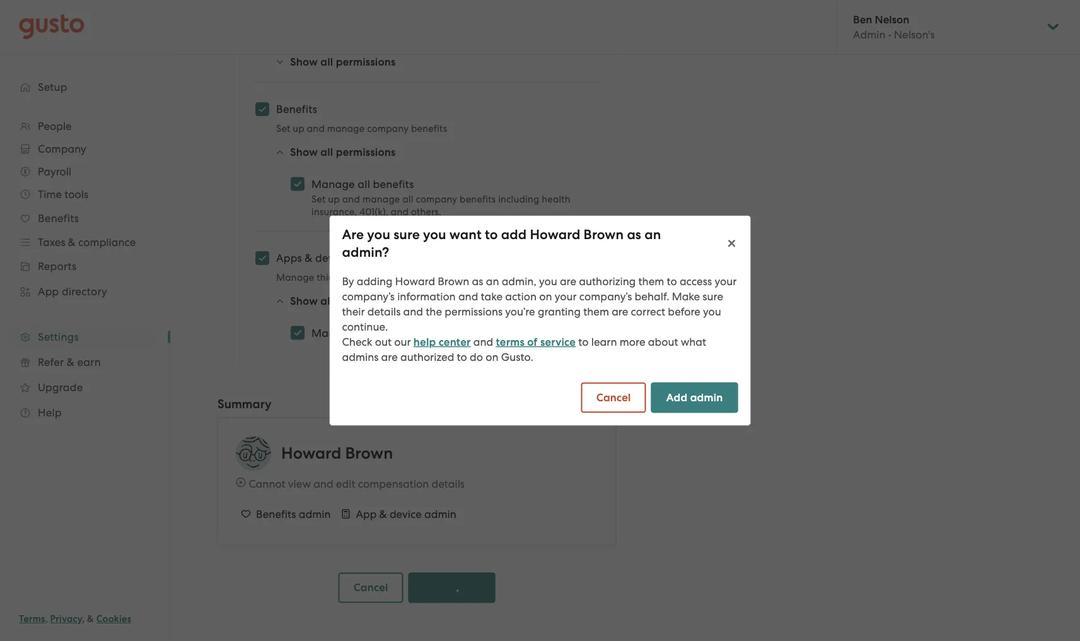 Task type: describe. For each thing, give the bounding box(es) containing it.
& for apps
[[305, 252, 313, 265]]

help
[[414, 336, 436, 348]]

3rd
[[407, 327, 424, 339]]

Benefits checkbox
[[249, 96, 276, 123]]

0 horizontal spatial access
[[358, 327, 391, 339]]

apps
[[457, 327, 482, 339]]

summary
[[218, 397, 272, 411]]

set for set up and manage company benefits
[[276, 123, 291, 134]]

gusto
[[555, 327, 585, 339]]

gusto.
[[501, 351, 534, 364]]

what
[[681, 336, 707, 348]]

cannot view and edit compensation details
[[246, 478, 465, 490]]

terms , privacy , & cookies
[[19, 613, 131, 625]]

2 vertical spatial brown
[[345, 444, 393, 463]]

set up and manage all company benefits including health insurance, 401(k), and others.
[[312, 194, 571, 218]]

cookies
[[96, 613, 131, 625]]

by adding howard brown
[[342, 275, 470, 288]]

as inside as an admin, you are authorizing them to access your company's information and take action on your company's behalf. make sure their details and the permissions you're granting them are correct before you continue.
[[472, 275, 484, 288]]

to inside are you sure you want to add howard brown as an admin?
[[485, 227, 498, 242]]

2 horizontal spatial company
[[464, 272, 506, 283]]

device
[[390, 508, 422, 521]]

devices
[[316, 252, 353, 265]]

sure inside are you sure you want to add howard brown as an admin?
[[394, 227, 420, 242]]

privacy
[[50, 613, 82, 625]]

view
[[288, 478, 311, 490]]

insurance,
[[312, 207, 357, 218]]

terms of service link
[[496, 336, 576, 348]]

0 horizontal spatial party
[[340, 272, 365, 283]]

including
[[499, 194, 540, 205]]

1 show all permissions from the top
[[290, 56, 396, 68]]

0 vertical spatial benefits
[[411, 123, 447, 134]]

on inside as an admin, you are authorizing them to access your company's information and take action on your company's behalf. make sure their details and the permissions you're granting them are correct before you continue.
[[540, 290, 552, 303]]

cancel for cancel button to the left
[[354, 581, 388, 594]]

adding
[[357, 275, 393, 288]]

manage for all
[[363, 194, 400, 205]]

manage all benefits
[[312, 178, 414, 191]]

howard inside are you sure you want to add howard brown as an admin?
[[530, 227, 581, 242]]

admin,
[[502, 275, 537, 288]]

on inside to learn more about what admins are authorized to do on gusto.
[[486, 351, 499, 364]]

check
[[342, 336, 373, 348]]

an inside are you sure you want to add howard brown as an admin?
[[645, 227, 662, 242]]

0 vertical spatial company
[[367, 123, 409, 134]]

to right of
[[542, 327, 552, 339]]

help center link
[[414, 336, 471, 348]]

to inside as an admin, you are authorizing them to access your company's information and take action on your company's behalf. make sure their details and the permissions you're granting them are correct before you continue.
[[667, 275, 677, 288]]

cannot
[[249, 478, 286, 490]]

apps & devices
[[276, 252, 353, 265]]

1 horizontal spatial howard
[[396, 275, 435, 288]]

1 horizontal spatial admin
[[425, 508, 457, 521]]

1 show from the top
[[290, 56, 318, 68]]

others.
[[411, 207, 442, 218]]

and left take
[[459, 290, 479, 303]]

third
[[317, 272, 338, 283]]

1 vertical spatial benefits
[[373, 178, 414, 191]]

you're
[[506, 305, 536, 318]]

are
[[342, 227, 364, 242]]

as inside are you sure you want to add howard brown as an admin?
[[627, 227, 642, 242]]

you down others.
[[423, 227, 447, 242]]

1 horizontal spatial details
[[432, 478, 465, 490]]

and down manage all benefits
[[342, 194, 360, 205]]

0 horizontal spatial cancel button
[[339, 573, 404, 603]]

brown inside are you sure you want to add howard brown as an admin?
[[584, 227, 624, 242]]

out
[[375, 336, 392, 348]]

0 vertical spatial them
[[639, 275, 665, 288]]

terms link
[[19, 613, 45, 625]]

want
[[450, 227, 482, 242]]

and up information
[[444, 272, 462, 283]]

add admin
[[667, 391, 723, 404]]

manage third party app integrations and company devices.
[[276, 272, 544, 283]]

and down information
[[404, 305, 423, 318]]

up for set up and manage all company benefits including health insurance, 401(k), and others.
[[328, 194, 340, 205]]

center
[[439, 336, 471, 348]]

manage for manage third party app integrations and company devices.
[[276, 272, 315, 283]]

all inside set up and manage all company benefits including health insurance, 401(k), and others.
[[403, 194, 414, 205]]

to left learn
[[579, 336, 589, 348]]

app & device admin
[[356, 508, 457, 521]]

2 , from the left
[[82, 613, 85, 625]]

an inside as an admin, you are authorizing them to access your company's information and take action on your company's behalf. make sure their details and the permissions you're granting them are correct before you continue.
[[486, 275, 499, 288]]

are inside to learn more about what admins are authorized to do on gusto.
[[381, 351, 398, 364]]

take
[[481, 290, 503, 303]]

you right the admin,
[[539, 275, 558, 288]]

1 horizontal spatial cancel button
[[582, 383, 647, 413]]

& for app
[[380, 508, 387, 521]]

learn
[[592, 336, 617, 348]]

admin for benefits admin
[[299, 508, 331, 521]]

1 horizontal spatial party
[[427, 327, 454, 339]]

devices.
[[508, 272, 544, 283]]

permissions inside as an admin, you are authorizing them to access your company's information and take action on your company's behalf. make sure their details and the permissions you're granting them are correct before you continue.
[[445, 305, 503, 318]]

correct
[[631, 305, 666, 318]]

terms
[[19, 613, 45, 625]]

1 , from the left
[[45, 613, 48, 625]]

behalf.
[[635, 290, 670, 303]]

about
[[648, 336, 679, 348]]

the
[[426, 305, 442, 318]]

0 horizontal spatial &
[[87, 613, 94, 625]]

privacy link
[[50, 613, 82, 625]]

more
[[620, 336, 646, 348]]

0 horizontal spatial your
[[555, 290, 577, 303]]

of
[[528, 336, 538, 348]]

health
[[542, 194, 571, 205]]

1 company's from the left
[[342, 290, 395, 303]]

1 vertical spatial them
[[584, 305, 610, 318]]

manage for company
[[327, 123, 365, 134]]

details inside as an admin, you are authorizing them to access your company's information and take action on your company's behalf. make sure their details and the permissions you're granting them are correct before you continue.
[[368, 305, 401, 318]]



Task type: locate. For each thing, give the bounding box(es) containing it.
up right benefits checkbox
[[293, 123, 305, 134]]

access inside as an admin, you are authorizing them to access your company's information and take action on your company's behalf. make sure their details and the permissions you're granting them are correct before you continue.
[[680, 275, 713, 288]]

are down out
[[381, 351, 398, 364]]

cookies button
[[96, 611, 131, 627]]

are left the correct
[[612, 305, 629, 318]]

granting
[[538, 305, 581, 318]]

1 horizontal spatial on
[[540, 290, 552, 303]]

1 horizontal spatial access
[[680, 275, 713, 288]]

benefits admin
[[256, 508, 331, 521]]

0 horizontal spatial are
[[381, 351, 398, 364]]

admins
[[342, 351, 379, 364]]

2 horizontal spatial brown
[[584, 227, 624, 242]]

0 horizontal spatial howard
[[281, 444, 342, 463]]

app
[[367, 272, 385, 283]]

manage for manage access to 3rd party apps connected to gusto
[[312, 327, 355, 339]]

company's down authorizing
[[580, 290, 632, 303]]

add
[[501, 227, 527, 242]]

manage down the apps
[[276, 272, 315, 283]]

up up insurance,
[[328, 194, 340, 205]]

service
[[541, 336, 576, 348]]

1 vertical spatial set
[[312, 194, 326, 205]]

1 vertical spatial are
[[612, 305, 629, 318]]

account menu element
[[837, 0, 1062, 54]]

1 horizontal spatial them
[[639, 275, 665, 288]]

add
[[667, 391, 688, 404]]

check out our help center and terms of service
[[342, 336, 576, 348]]

1 horizontal spatial are
[[560, 275, 577, 288]]

0 vertical spatial sure
[[394, 227, 420, 242]]

compensation
[[358, 478, 429, 490]]

set for set up and manage all company benefits including health insurance, 401(k), and others.
[[312, 194, 326, 205]]

0 horizontal spatial ,
[[45, 613, 48, 625]]

1 horizontal spatial an
[[645, 227, 662, 242]]

app
[[356, 508, 377, 521]]

benefits for benefits admin
[[256, 508, 296, 521]]

0 horizontal spatial on
[[486, 351, 499, 364]]

2 show from the top
[[290, 146, 318, 159]]

howard up view
[[281, 444, 342, 463]]

information
[[398, 290, 456, 303]]

1 vertical spatial an
[[486, 275, 499, 288]]

cancel for the rightmost cancel button
[[597, 391, 631, 404]]

edit
[[336, 478, 356, 490]]

howard brown
[[281, 444, 393, 463]]

are you sure you want to add howard brown as an admin? dialog
[[330, 216, 751, 425]]

admin?
[[342, 244, 389, 260]]

2 vertical spatial company
[[464, 272, 506, 283]]

0 vertical spatial cancel button
[[582, 383, 647, 413]]

you
[[367, 227, 391, 242], [423, 227, 447, 242], [539, 275, 558, 288], [704, 305, 722, 318]]

up for set up and manage company benefits
[[293, 123, 305, 134]]

2 vertical spatial manage
[[312, 327, 355, 339]]

do
[[470, 351, 483, 364]]

show
[[290, 56, 318, 68], [290, 146, 318, 159], [290, 295, 318, 308]]

0 vertical spatial are
[[560, 275, 577, 288]]

1 vertical spatial cancel
[[354, 581, 388, 594]]

on
[[540, 290, 552, 303], [486, 351, 499, 364]]

0 horizontal spatial up
[[293, 123, 305, 134]]

brown
[[584, 227, 624, 242], [438, 275, 470, 288], [345, 444, 393, 463]]

1 horizontal spatial set
[[312, 194, 326, 205]]

company up manage all benefits
[[367, 123, 409, 134]]

sure right make
[[703, 290, 724, 303]]

and inside check out our help center and terms of service
[[474, 336, 494, 348]]

& right app
[[380, 508, 387, 521]]

1 horizontal spatial ,
[[82, 613, 85, 625]]

1 vertical spatial benefits
[[256, 508, 296, 521]]

action
[[506, 290, 537, 303]]

apps
[[276, 252, 302, 265]]

1 vertical spatial access
[[358, 327, 391, 339]]

1 horizontal spatial your
[[715, 275, 737, 288]]

manage down the their
[[312, 327, 355, 339]]

our
[[395, 336, 411, 348]]

set up and manage company benefits
[[276, 123, 447, 134]]

to left 3rd
[[394, 327, 404, 339]]

manage up 401(k),
[[363, 194, 400, 205]]

make
[[672, 290, 700, 303]]

and up do
[[474, 336, 494, 348]]

brown up authorizing
[[584, 227, 624, 242]]

2 company's from the left
[[580, 290, 632, 303]]

0 vertical spatial cancel
[[597, 391, 631, 404]]

authorized
[[401, 351, 455, 364]]

1 horizontal spatial brown
[[438, 275, 470, 288]]

before
[[668, 305, 701, 318]]

manage access to 3rd party apps connected to gusto
[[312, 327, 585, 339]]

manage for manage all benefits
[[312, 178, 355, 191]]

0 vertical spatial show
[[290, 56, 318, 68]]

0 vertical spatial your
[[715, 275, 737, 288]]

0 vertical spatial as
[[627, 227, 642, 242]]

manage
[[312, 178, 355, 191], [276, 272, 315, 283], [312, 327, 355, 339]]

company's down adding
[[342, 290, 395, 303]]

1 vertical spatial brown
[[438, 275, 470, 288]]

show for apps & devices
[[290, 295, 318, 308]]

howard up information
[[396, 275, 435, 288]]

details
[[368, 305, 401, 318], [432, 478, 465, 490]]

1 vertical spatial up
[[328, 194, 340, 205]]

0 vertical spatial show all permissions
[[290, 56, 396, 68]]

howard
[[530, 227, 581, 242], [396, 275, 435, 288], [281, 444, 342, 463]]

are up granting on the top of the page
[[560, 275, 577, 288]]

1 horizontal spatial as
[[627, 227, 642, 242]]

an up behalf.
[[645, 227, 662, 242]]

up
[[293, 123, 305, 134], [328, 194, 340, 205]]

0 vertical spatial brown
[[584, 227, 624, 242]]

manage up manage all benefits
[[327, 123, 365, 134]]

them up behalf.
[[639, 275, 665, 288]]

as an admin, you are authorizing them to access your company's information and take action on your company's behalf. make sure their details and the permissions you're granting them are correct before you continue.
[[342, 275, 737, 333]]

benefits
[[276, 103, 317, 116], [256, 508, 296, 521]]

& right the apps
[[305, 252, 313, 265]]

by
[[342, 275, 354, 288]]

2 show all permissions from the top
[[290, 146, 396, 159]]

up inside set up and manage all company benefits including health insurance, 401(k), and others.
[[328, 194, 340, 205]]

None checkbox
[[284, 170, 312, 198]]

manage
[[327, 123, 365, 134], [363, 194, 400, 205]]

admin
[[691, 391, 723, 404], [299, 508, 331, 521], [425, 508, 457, 521]]

you right the before
[[704, 305, 722, 318]]

to
[[485, 227, 498, 242], [667, 275, 677, 288], [394, 327, 404, 339], [542, 327, 552, 339], [579, 336, 589, 348], [457, 351, 467, 364]]

company up take
[[464, 272, 506, 283]]

0 vertical spatial access
[[680, 275, 713, 288]]

sure down others.
[[394, 227, 420, 242]]

to left "add"
[[485, 227, 498, 242]]

to learn more about what admins are authorized to do on gusto.
[[342, 336, 707, 364]]

continue.
[[342, 320, 388, 333]]

manage inside set up and manage all company benefits including health insurance, 401(k), and others.
[[363, 194, 400, 205]]

1 vertical spatial &
[[380, 508, 387, 521]]

and right 401(k),
[[391, 207, 409, 218]]

1 horizontal spatial &
[[305, 252, 313, 265]]

0 horizontal spatial cancel
[[354, 581, 388, 594]]

1 vertical spatial howard
[[396, 275, 435, 288]]

are
[[560, 275, 577, 288], [612, 305, 629, 318], [381, 351, 398, 364]]

integrations
[[388, 272, 442, 283]]

0 horizontal spatial as
[[472, 275, 484, 288]]

access up make
[[680, 275, 713, 288]]

to left do
[[457, 351, 467, 364]]

2 horizontal spatial admin
[[691, 391, 723, 404]]

1 horizontal spatial up
[[328, 194, 340, 205]]

3 show from the top
[[290, 295, 318, 308]]

2 vertical spatial &
[[87, 613, 94, 625]]

you up admin?
[[367, 227, 391, 242]]

access up admins
[[358, 327, 391, 339]]

show for benefits
[[290, 146, 318, 159]]

1 vertical spatial show
[[290, 146, 318, 159]]

admin down view
[[299, 508, 331, 521]]

401(k),
[[360, 207, 389, 218]]

and left edit
[[314, 478, 334, 490]]

2 vertical spatial howard
[[281, 444, 342, 463]]

0 horizontal spatial details
[[368, 305, 401, 318]]

all
[[321, 56, 333, 68], [321, 146, 333, 159], [358, 178, 370, 191], [403, 194, 414, 205], [321, 295, 333, 308]]

benefits
[[411, 123, 447, 134], [373, 178, 414, 191], [460, 194, 496, 205]]

0 horizontal spatial company's
[[342, 290, 395, 303]]

admin for add admin
[[691, 391, 723, 404]]

as up take
[[472, 275, 484, 288]]

company up others.
[[416, 194, 458, 205]]

0 vertical spatial party
[[340, 272, 365, 283]]

are you sure you want to add howard brown as an admin?
[[342, 227, 662, 260]]

Apps & devices checkbox
[[249, 245, 276, 272]]

2 vertical spatial benefits
[[460, 194, 496, 205]]

0 vertical spatial an
[[645, 227, 662, 242]]

company's
[[342, 290, 395, 303], [580, 290, 632, 303]]

an
[[645, 227, 662, 242], [486, 275, 499, 288]]

1 vertical spatial cancel button
[[339, 573, 404, 603]]

2 horizontal spatial howard
[[530, 227, 581, 242]]

home image
[[19, 14, 85, 39]]

1 vertical spatial company
[[416, 194, 458, 205]]

0 horizontal spatial set
[[276, 123, 291, 134]]

manage up insurance,
[[312, 178, 355, 191]]

admin right device
[[425, 508, 457, 521]]

cancel button
[[582, 383, 647, 413], [339, 573, 404, 603]]

1 horizontal spatial cancel
[[597, 391, 631, 404]]

&
[[305, 252, 313, 265], [380, 508, 387, 521], [87, 613, 94, 625]]

terms
[[496, 336, 525, 348]]

their
[[342, 305, 365, 318]]

1 vertical spatial manage
[[276, 272, 315, 283]]

brown up cannot view and edit compensation details
[[345, 444, 393, 463]]

0 horizontal spatial them
[[584, 305, 610, 318]]

party
[[340, 272, 365, 283], [427, 327, 454, 339]]

benefits inside set up and manage all company benefits including health insurance, 401(k), and others.
[[460, 194, 496, 205]]

your
[[715, 275, 737, 288], [555, 290, 577, 303]]

set inside set up and manage all company benefits including health insurance, 401(k), and others.
[[312, 194, 326, 205]]

as
[[627, 227, 642, 242], [472, 275, 484, 288]]

3 show all permissions from the top
[[290, 295, 396, 308]]

1 vertical spatial as
[[472, 275, 484, 288]]

sure
[[394, 227, 420, 242], [703, 290, 724, 303]]

admin inside button
[[691, 391, 723, 404]]

brown up information
[[438, 275, 470, 288]]

1 horizontal spatial sure
[[703, 290, 724, 303]]

0 vertical spatial set
[[276, 123, 291, 134]]

1 vertical spatial manage
[[363, 194, 400, 205]]

0 vertical spatial manage
[[312, 178, 355, 191]]

0 vertical spatial up
[[293, 123, 305, 134]]

1 vertical spatial show all permissions
[[290, 146, 396, 159]]

show all permissions for benefits
[[290, 146, 396, 159]]

1 vertical spatial on
[[486, 351, 499, 364]]

, left privacy link
[[45, 613, 48, 625]]

cancel inside are you sure you want to add howard brown as an admin? dialog
[[597, 391, 631, 404]]

1 vertical spatial sure
[[703, 290, 724, 303]]

details up continue. in the left of the page
[[368, 305, 401, 318]]

0 vertical spatial &
[[305, 252, 313, 265]]

0 horizontal spatial brown
[[345, 444, 393, 463]]

0 vertical spatial manage
[[327, 123, 365, 134]]

and right benefits checkbox
[[307, 123, 325, 134]]

admin right add
[[691, 391, 723, 404]]

1 vertical spatial party
[[427, 327, 454, 339]]

0 horizontal spatial an
[[486, 275, 499, 288]]

benefits for benefits
[[276, 103, 317, 116]]

show all permissions for apps & devices
[[290, 295, 396, 308]]

,
[[45, 613, 48, 625], [82, 613, 85, 625]]

access
[[680, 275, 713, 288], [358, 327, 391, 339]]

2 horizontal spatial &
[[380, 508, 387, 521]]

0 horizontal spatial sure
[[394, 227, 420, 242]]

sure inside as an admin, you are authorizing them to access your company's information and take action on your company's behalf. make sure their details and the permissions you're granting them are correct before you continue.
[[703, 290, 724, 303]]

Manage access to 3rd party apps connected to Gusto checkbox
[[284, 319, 312, 347]]

an up take
[[486, 275, 499, 288]]

as up authorizing
[[627, 227, 642, 242]]

1 vertical spatial details
[[432, 478, 465, 490]]

howard down health
[[530, 227, 581, 242]]

1 horizontal spatial company's
[[580, 290, 632, 303]]

smiling face image
[[236, 436, 271, 471]]

2 vertical spatial show all permissions
[[290, 295, 396, 308]]

& left cookies
[[87, 613, 94, 625]]

add admin button
[[652, 383, 739, 413]]

1 vertical spatial your
[[555, 290, 577, 303]]

on right do
[[486, 351, 499, 364]]

them up learn
[[584, 305, 610, 318]]

0 horizontal spatial company
[[367, 123, 409, 134]]

details up app & device admin
[[432, 478, 465, 490]]

to up make
[[667, 275, 677, 288]]

2 vertical spatial show
[[290, 295, 318, 308]]

connected
[[485, 327, 539, 339]]

0 horizontal spatial admin
[[299, 508, 331, 521]]

0 vertical spatial howard
[[530, 227, 581, 242]]

2 vertical spatial are
[[381, 351, 398, 364]]

permissions
[[336, 56, 396, 68], [336, 146, 396, 159], [336, 295, 396, 308], [445, 305, 503, 318]]

0 vertical spatial details
[[368, 305, 401, 318]]

, left cookies button
[[82, 613, 85, 625]]

on up granting on the top of the page
[[540, 290, 552, 303]]

0 vertical spatial on
[[540, 290, 552, 303]]

2 horizontal spatial are
[[612, 305, 629, 318]]

loading… image
[[445, 581, 460, 596]]

authorizing
[[579, 275, 636, 288]]

them
[[639, 275, 665, 288], [584, 305, 610, 318]]

set
[[276, 123, 291, 134], [312, 194, 326, 205]]

company inside set up and manage all company benefits including health insurance, 401(k), and others.
[[416, 194, 458, 205]]



Task type: vqa. For each thing, say whether or not it's contained in the screenshot.
"pricing"
no



